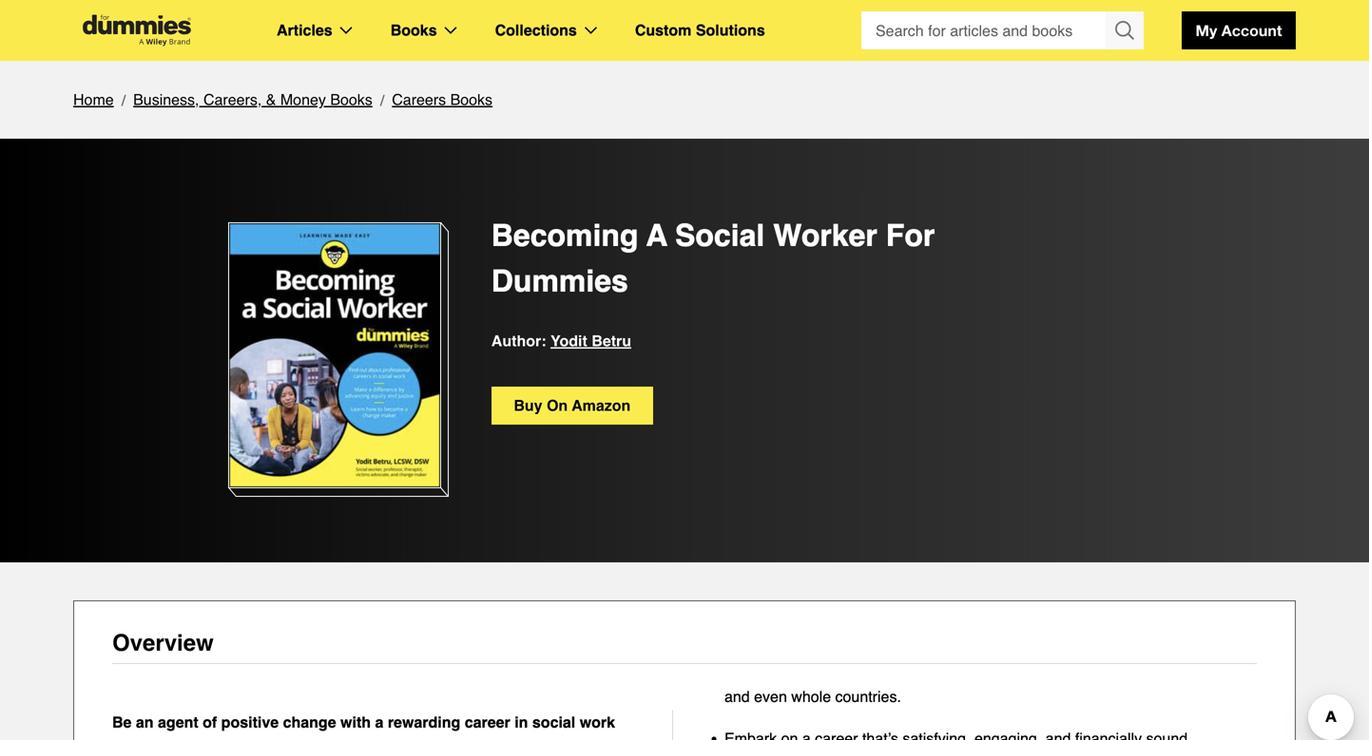 Task type: locate. For each thing, give the bounding box(es) containing it.
be an agent of positive change with a rewarding career in social work
[[112, 714, 615, 732]]

becoming a social worker for dummies
[[492, 218, 935, 299]]

even
[[754, 689, 787, 706]]

social
[[533, 714, 576, 732]]

with
[[341, 714, 371, 732]]

books
[[391, 21, 437, 39], [330, 91, 373, 108], [450, 91, 493, 108]]

Search for articles and books text field
[[862, 11, 1108, 49]]

logo image
[[73, 15, 201, 46]]

books right money
[[330, 91, 373, 108]]

be
[[112, 714, 132, 732]]

business, careers, & money books link
[[133, 88, 373, 112]]

books left open book categories image
[[391, 21, 437, 39]]

careers books link
[[392, 88, 493, 112]]

careers
[[392, 91, 446, 108]]

social
[[675, 218, 765, 253]]

buy on amazon
[[514, 397, 631, 415]]

custom
[[635, 21, 692, 39]]

careers,
[[203, 91, 262, 108]]

money
[[280, 91, 326, 108]]

a
[[647, 218, 667, 253]]

books right careers
[[450, 91, 493, 108]]

careers books
[[392, 91, 493, 108]]

author: yodit betru
[[492, 332, 632, 350]]

articles
[[277, 21, 333, 39]]

in
[[515, 714, 528, 732]]

group
[[862, 11, 1144, 49]]

yodit betru link
[[551, 329, 632, 354]]

a
[[375, 714, 384, 732]]

open article categories image
[[340, 27, 353, 34]]

my account
[[1196, 21, 1283, 39]]

yodit
[[551, 332, 588, 350]]

home
[[73, 91, 114, 108]]

becoming a social worker for dummies book cover image
[[228, 223, 441, 489]]

business,
[[133, 91, 199, 108]]

and
[[725, 689, 750, 706]]

author:
[[492, 332, 546, 350]]

solutions
[[696, 21, 765, 39]]

collections
[[495, 21, 577, 39]]

and even whole countries.
[[725, 689, 902, 706]]

positive
[[221, 714, 279, 732]]



Task type: vqa. For each thing, say whether or not it's contained in the screenshot.
DEVELOPERS, in for modern enterprises, data is fuel for innovation. these companies understand that data is a key asset and a source of competitive differentiation. they democratize data to unleash its full potential and make it accessible for application developers, data scientists, and business users. however, as data proliferates, security doesn't travel with it — and adding the pace of change to the sprawl of cloud technology means that data security teams just can't keep up. malicious actors constantly target this new threat vector — the "innovation attack surface" — which has emerged as a result of several key trends:
no



Task type: describe. For each thing, give the bounding box(es) containing it.
rewarding
[[388, 714, 461, 732]]

open collections list image
[[585, 27, 597, 34]]

whole
[[792, 689, 831, 706]]

0 horizontal spatial books
[[330, 91, 373, 108]]

work
[[580, 714, 615, 732]]

career
[[465, 714, 511, 732]]

my
[[1196, 21, 1218, 39]]

on
[[547, 397, 568, 415]]

my account link
[[1182, 11, 1296, 49]]

business, careers, & money books
[[133, 91, 373, 108]]

account
[[1222, 21, 1283, 39]]

2 horizontal spatial books
[[450, 91, 493, 108]]

overview
[[112, 631, 214, 657]]

open book categories image
[[445, 27, 457, 34]]

amazon
[[572, 397, 631, 415]]

worker
[[773, 218, 878, 253]]

custom solutions link
[[635, 18, 765, 43]]

of
[[203, 714, 217, 732]]

home link
[[73, 88, 114, 112]]

becoming
[[492, 218, 639, 253]]

&
[[266, 91, 276, 108]]

custom solutions
[[635, 21, 765, 39]]

betru
[[592, 332, 632, 350]]

countries.
[[836, 689, 902, 706]]

dummies
[[492, 264, 629, 299]]

change
[[283, 714, 336, 732]]

agent
[[158, 714, 198, 732]]

buy
[[514, 397, 543, 415]]

for
[[886, 218, 935, 253]]

buy on amazon link
[[492, 387, 653, 425]]

an
[[136, 714, 154, 732]]

1 horizontal spatial books
[[391, 21, 437, 39]]



